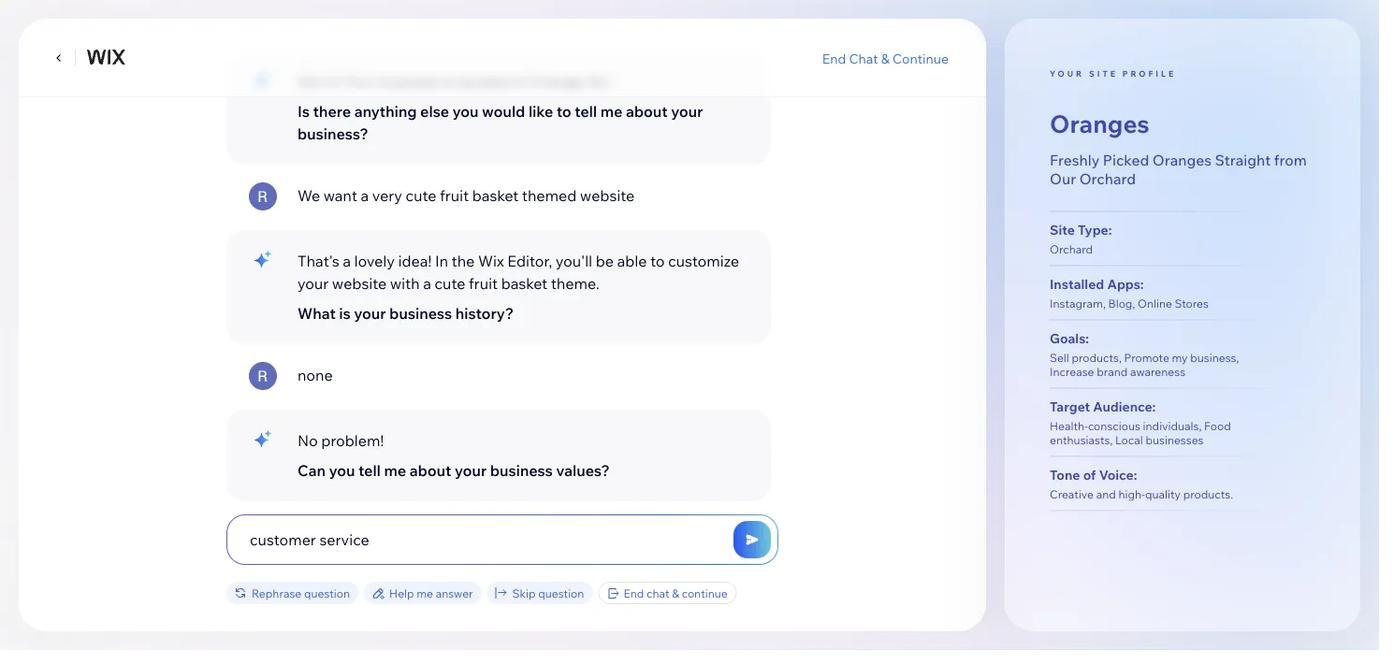 Task type: vqa. For each thing, say whether or not it's contained in the screenshot.
The Brand on the right bottom of the page
yes



Task type: locate. For each thing, give the bounding box(es) containing it.
food
[[1205, 419, 1231, 433]]

1 horizontal spatial is
[[443, 72, 454, 91]]

0 horizontal spatial website
[[332, 274, 387, 293]]

else
[[420, 102, 449, 121]]

chat
[[849, 50, 878, 66]]

business left values? at the bottom left
[[490, 461, 553, 480]]

2 ruby image from the top
[[249, 362, 277, 390]]

to right like
[[557, 102, 572, 121]]

fruit up the in the top of the page
[[440, 186, 469, 205]]

0 vertical spatial cute
[[406, 186, 437, 205]]

high-
[[1119, 487, 1146, 501]]

tell
[[575, 102, 597, 121], [359, 461, 381, 480]]

0 horizontal spatial question
[[304, 586, 350, 600]]

type:
[[1078, 221, 1112, 238]]

1 vertical spatial website
[[332, 274, 387, 293]]

customize
[[668, 252, 739, 270]]

products.
[[1184, 487, 1234, 501]]

straight
[[1215, 151, 1271, 169]]

0 horizontal spatial tell
[[359, 461, 381, 480]]

& right chat
[[881, 50, 890, 66]]

0 horizontal spatial a
[[343, 252, 351, 270]]

0 vertical spatial orchard
[[1080, 170, 1136, 188]]

1 ruby image from the top
[[249, 182, 277, 211]]

0 horizontal spatial to
[[557, 102, 572, 121]]

we want a very cute fruit basket themed website
[[298, 186, 635, 205]]

1 horizontal spatial tell
[[575, 102, 597, 121]]

quality
[[1146, 487, 1181, 501]]

ruby image left none
[[249, 362, 277, 390]]

business for is
[[378, 72, 440, 91]]

0 vertical spatial a
[[361, 186, 369, 205]]

1 vertical spatial oranges
[[1153, 151, 1212, 169]]

sell
[[1050, 350, 1070, 364]]

me down nj.
[[601, 102, 623, 121]]

blog,
[[1109, 296, 1135, 310]]

a left lovely
[[343, 252, 351, 270]]

you right "else"
[[453, 102, 479, 121]]

your
[[671, 102, 703, 121], [298, 274, 329, 293], [354, 304, 386, 323], [455, 461, 487, 480]]

basket
[[472, 186, 519, 205], [501, 274, 548, 293]]

2 question from the left
[[538, 586, 584, 600]]

a left very
[[361, 186, 369, 205]]

tone
[[1050, 466, 1080, 483]]

1 horizontal spatial a
[[361, 186, 369, 205]]

is right what
[[339, 304, 351, 323]]

skip question
[[512, 586, 584, 600]]

0 vertical spatial business
[[378, 72, 440, 91]]

cute down "in"
[[435, 274, 466, 293]]

end
[[822, 50, 846, 66], [624, 586, 644, 600]]

1 vertical spatial end
[[624, 586, 644, 600]]

1 vertical spatial orchard
[[1050, 242, 1093, 256]]

orange,
[[529, 72, 585, 91]]

wix
[[478, 252, 504, 270]]

orchard down site
[[1050, 242, 1093, 256]]

you down no problem!
[[329, 461, 355, 480]]

0 vertical spatial about
[[626, 102, 668, 121]]

0 vertical spatial ruby image
[[249, 182, 277, 211]]

creative
[[1050, 487, 1094, 501]]

located
[[458, 72, 510, 91]]

ruby image
[[249, 182, 277, 211], [249, 362, 277, 390]]

end chat & continue
[[822, 50, 949, 66]]

website right themed
[[580, 186, 635, 205]]

that's
[[298, 252, 339, 270]]

fruit down wix
[[469, 274, 498, 293]]

0 vertical spatial to
[[557, 102, 572, 121]]

values?
[[556, 461, 610, 480]]

anything
[[354, 102, 417, 121]]

orchard
[[1080, 170, 1136, 188], [1050, 242, 1093, 256]]

chat
[[647, 586, 670, 600]]

tell down nj.
[[575, 102, 597, 121]]

0 horizontal spatial oranges
[[1050, 108, 1150, 139]]

1 vertical spatial cute
[[435, 274, 466, 293]]

oranges
[[1050, 108, 1150, 139], [1153, 151, 1212, 169]]

0 horizontal spatial you
[[329, 461, 355, 480]]

tell inside is there anything else you would like to tell me about your business?
[[575, 102, 597, 121]]

local
[[1116, 433, 1143, 447]]

question right "rephrase"
[[304, 586, 350, 600]]

cute
[[406, 186, 437, 205], [435, 274, 466, 293]]

0 vertical spatial oranges
[[1050, 108, 1150, 139]]

0 vertical spatial fruit
[[440, 186, 469, 205]]

business?
[[298, 124, 368, 143]]

to inside is there anything else you would like to tell me about your business?
[[557, 102, 572, 121]]

0 horizontal spatial about
[[410, 461, 452, 480]]

end left chat
[[822, 50, 846, 66]]

orchard down picked at the top right
[[1080, 170, 1136, 188]]

1 horizontal spatial me
[[417, 586, 433, 600]]

conscious
[[1088, 419, 1141, 433]]

is
[[443, 72, 454, 91], [339, 304, 351, 323]]

0 vertical spatial website
[[580, 186, 635, 205]]

and
[[1097, 487, 1116, 501]]

0 vertical spatial you
[[453, 102, 479, 121]]

orchard inside site type: orchard
[[1050, 242, 1093, 256]]

to inside the that's a lovely idea! in the wix editor, you'll be able to customize your website with a cute fruit basket theme.
[[651, 252, 665, 270]]

1 horizontal spatial to
[[651, 252, 665, 270]]

1 vertical spatial ruby image
[[249, 362, 277, 390]]

basket left themed
[[472, 186, 519, 205]]

with
[[390, 274, 420, 293]]

1 vertical spatial &
[[672, 586, 679, 600]]

2 vertical spatial business
[[490, 461, 553, 480]]

0 horizontal spatial is
[[339, 304, 351, 323]]

& inside button
[[881, 50, 890, 66]]

basket down editor,
[[501, 274, 548, 293]]

0 vertical spatial end
[[822, 50, 846, 66]]

me right the can at the bottom of the page
[[384, 461, 406, 480]]

cute right very
[[406, 186, 437, 205]]

1 vertical spatial to
[[651, 252, 665, 270]]

end inside button
[[822, 50, 846, 66]]

1 horizontal spatial end
[[822, 50, 846, 66]]

be
[[596, 252, 614, 270]]

0 vertical spatial me
[[601, 102, 623, 121]]

0 vertical spatial basket
[[472, 186, 519, 205]]

question
[[304, 586, 350, 600], [538, 586, 584, 600]]

& for continue
[[881, 50, 890, 66]]

got
[[298, 72, 324, 91]]

2 vertical spatial me
[[417, 586, 433, 600]]

that's a lovely idea! in the wix editor, you'll be able to customize your website with a cute fruit basket theme.
[[298, 252, 739, 293]]

end chat & continue button
[[822, 50, 949, 67]]

2 horizontal spatial a
[[423, 274, 431, 293]]

awareness
[[1131, 364, 1186, 378]]

1 vertical spatial fruit
[[469, 274, 498, 293]]

me
[[601, 102, 623, 121], [384, 461, 406, 480], [417, 586, 433, 600]]

0 horizontal spatial &
[[672, 586, 679, 600]]

website down lovely
[[332, 274, 387, 293]]

in
[[513, 72, 526, 91]]

2 horizontal spatial me
[[601, 102, 623, 121]]

business for history?
[[389, 304, 452, 323]]

no
[[298, 431, 318, 450]]

1 vertical spatial about
[[410, 461, 452, 480]]

1 horizontal spatial oranges
[[1153, 151, 1212, 169]]

history?
[[456, 304, 514, 323]]

question right skip
[[538, 586, 584, 600]]

website
[[580, 186, 635, 205], [332, 274, 387, 293]]

me inside is there anything else you would like to tell me about your business?
[[601, 102, 623, 121]]

lovely
[[354, 252, 395, 270]]

0 horizontal spatial me
[[384, 461, 406, 480]]

1 vertical spatial tell
[[359, 461, 381, 480]]

you'll
[[556, 252, 593, 270]]

1 horizontal spatial website
[[580, 186, 635, 205]]

continue
[[682, 586, 728, 600]]

a
[[361, 186, 369, 205], [343, 252, 351, 270], [423, 274, 431, 293]]

a right with
[[423, 274, 431, 293]]

1 horizontal spatial about
[[626, 102, 668, 121]]

fruit inside the that's a lovely idea! in the wix editor, you'll be able to customize your website with a cute fruit basket theme.
[[469, 274, 498, 293]]

products,
[[1072, 350, 1122, 364]]

of
[[1083, 466, 1096, 483]]

1 question from the left
[[304, 586, 350, 600]]

1 horizontal spatial you
[[453, 102, 479, 121]]

theme.
[[551, 274, 600, 293]]

installed
[[1050, 276, 1105, 292]]

business up anything
[[378, 72, 440, 91]]

1 horizontal spatial &
[[881, 50, 890, 66]]

0 vertical spatial &
[[881, 50, 890, 66]]

oranges right picked at the top right
[[1153, 151, 1212, 169]]

0 horizontal spatial end
[[624, 586, 644, 600]]

me right help
[[417, 586, 433, 600]]

got it! your business is located in orange, nj.
[[298, 72, 613, 91]]

is up "else"
[[443, 72, 454, 91]]

0 vertical spatial tell
[[575, 102, 597, 121]]

your inside the that's a lovely idea! in the wix editor, you'll be able to customize your website with a cute fruit basket theme.
[[298, 274, 329, 293]]

to right able
[[651, 252, 665, 270]]

from
[[1274, 151, 1307, 169]]

you
[[453, 102, 479, 121], [329, 461, 355, 480]]

about
[[626, 102, 668, 121], [410, 461, 452, 480]]

nj.
[[589, 72, 613, 91]]

business down with
[[389, 304, 452, 323]]

oranges up freshly
[[1050, 108, 1150, 139]]

1 vertical spatial basket
[[501, 274, 548, 293]]

& right the chat
[[672, 586, 679, 600]]

to
[[557, 102, 572, 121], [651, 252, 665, 270]]

about inside is there anything else you would like to tell me about your business?
[[626, 102, 668, 121]]

tell down the problem!
[[359, 461, 381, 480]]

ruby image left we
[[249, 182, 277, 211]]

freshly picked oranges straight from our orchard
[[1050, 151, 1307, 188]]

1 vertical spatial me
[[384, 461, 406, 480]]

end left the chat
[[624, 586, 644, 600]]

1 vertical spatial business
[[389, 304, 452, 323]]

1 horizontal spatial question
[[538, 586, 584, 600]]



Task type: describe. For each thing, give the bounding box(es) containing it.
increase
[[1050, 364, 1095, 378]]

end for end chat & continue
[[624, 586, 644, 600]]

what is your business history?
[[298, 304, 514, 323]]

idea!
[[398, 252, 432, 270]]

what
[[298, 304, 336, 323]]

question for rephrase question
[[304, 586, 350, 600]]

website inside the that's a lovely idea! in the wix editor, you'll be able to customize your website with a cute fruit basket theme.
[[332, 274, 387, 293]]

there
[[313, 102, 351, 121]]

can
[[298, 461, 326, 480]]

in
[[435, 252, 448, 270]]

0 vertical spatial is
[[443, 72, 454, 91]]

profile
[[1123, 69, 1177, 79]]

businesses
[[1146, 433, 1204, 447]]

goals:
[[1050, 330, 1090, 346]]

cute inside the that's a lovely idea! in the wix editor, you'll be able to customize your website with a cute fruit basket theme.
[[435, 274, 466, 293]]

ruby image for we want a very cute fruit basket themed website
[[249, 182, 277, 211]]

freshly
[[1050, 151, 1100, 169]]

question for skip question
[[538, 586, 584, 600]]

site type: orchard
[[1050, 221, 1112, 256]]

site
[[1050, 221, 1075, 238]]

rephrase question
[[252, 586, 350, 600]]

your site profile
[[1050, 69, 1177, 79]]

is
[[298, 102, 310, 121]]

like
[[529, 102, 553, 121]]

brand
[[1097, 364, 1128, 378]]

2 vertical spatial a
[[423, 274, 431, 293]]

basket inside the that's a lovely idea! in the wix editor, you'll be able to customize your website with a cute fruit basket theme.
[[501, 274, 548, 293]]

installed apps: instagram, blog, online stores
[[1050, 276, 1209, 310]]

online
[[1138, 296, 1173, 310]]

target audience: health-conscious individuals, food enthusiasts, local businesses
[[1050, 398, 1231, 447]]

enthusiasts,
[[1050, 433, 1113, 447]]

promote
[[1125, 350, 1170, 364]]

we
[[298, 186, 320, 205]]

ruby image for none
[[249, 362, 277, 390]]

health-
[[1050, 419, 1088, 433]]

instagram,
[[1050, 296, 1106, 310]]

is there anything else you would like to tell me about your business?
[[298, 102, 703, 143]]

able
[[617, 252, 647, 270]]

problem!
[[321, 431, 384, 450]]

1 vertical spatial you
[[329, 461, 355, 480]]

1 vertical spatial a
[[343, 252, 351, 270]]

voice:
[[1099, 466, 1138, 483]]

rephrase
[[252, 586, 302, 600]]

your
[[1050, 69, 1085, 79]]

individuals,
[[1143, 419, 1202, 433]]

can you tell me about your business values?
[[298, 461, 610, 480]]

your inside is there anything else you would like to tell me about your business?
[[671, 102, 703, 121]]

none
[[298, 366, 333, 385]]

audience:
[[1093, 398, 1156, 415]]

my
[[1172, 350, 1188, 364]]

want
[[324, 186, 357, 205]]

oranges inside 'freshly picked oranges straight from our orchard'
[[1153, 151, 1212, 169]]

tone of voice: creative and high-quality products.
[[1050, 466, 1234, 501]]

our
[[1050, 170, 1076, 188]]

site
[[1089, 69, 1118, 79]]

it!
[[327, 72, 340, 91]]

stores
[[1175, 296, 1209, 310]]

skip
[[512, 586, 536, 600]]

target
[[1050, 398, 1090, 415]]

editor,
[[508, 252, 552, 270]]

very
[[372, 186, 402, 205]]

themed
[[522, 186, 577, 205]]

1 vertical spatial is
[[339, 304, 351, 323]]

business,
[[1191, 350, 1239, 364]]

orchard inside 'freshly picked oranges straight from our orchard'
[[1080, 170, 1136, 188]]

you inside is there anything else you would like to tell me about your business?
[[453, 102, 479, 121]]

your
[[343, 72, 375, 91]]

Write your answer text field
[[227, 516, 778, 564]]

would
[[482, 102, 525, 121]]

end for end chat & continue
[[822, 50, 846, 66]]

continue
[[893, 50, 949, 66]]

goals: sell products, promote my business, increase brand awareness
[[1050, 330, 1239, 378]]

answer
[[436, 586, 473, 600]]

help me answer
[[389, 586, 473, 600]]

& for continue
[[672, 586, 679, 600]]

no problem!
[[298, 431, 384, 450]]

the
[[452, 252, 475, 270]]

picked
[[1103, 151, 1150, 169]]



